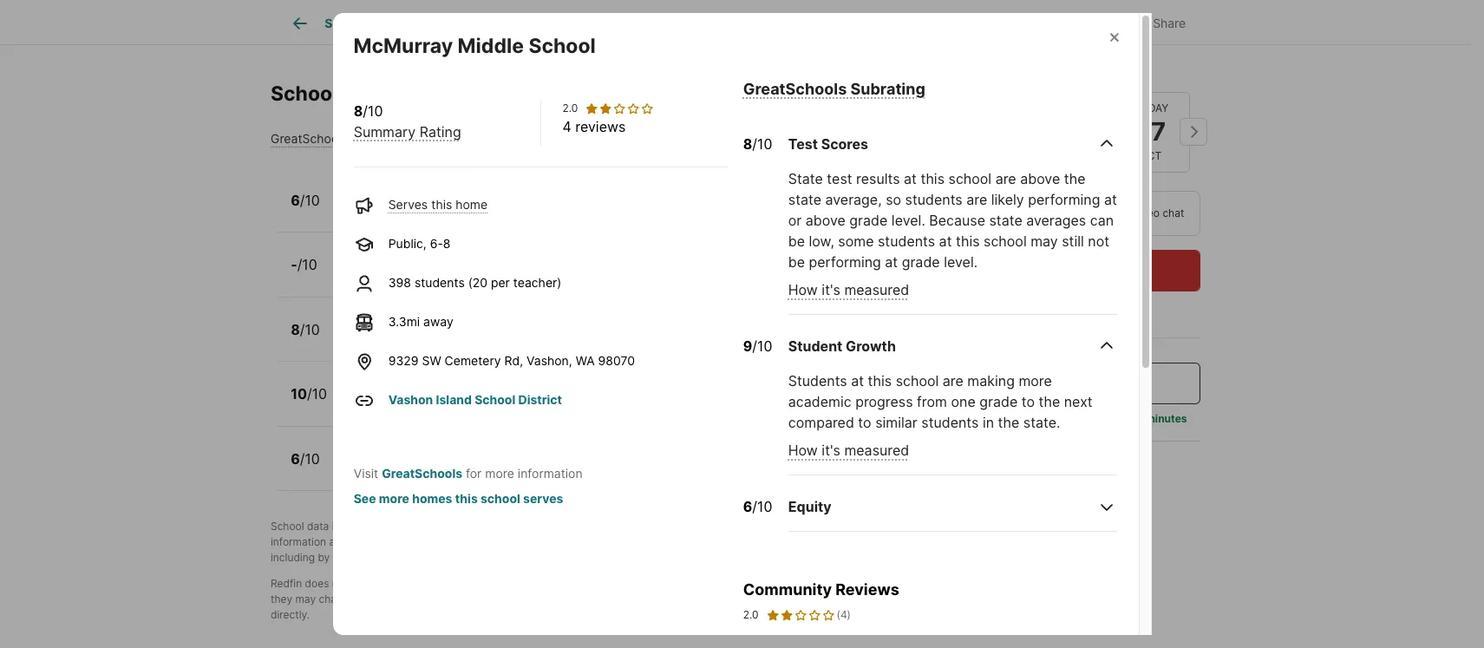 Task type: locate. For each thing, give the bounding box(es) containing it.
1 horizontal spatial 2.0
[[743, 608, 759, 621]]

and
[[737, 520, 755, 533], [329, 536, 348, 549], [388, 551, 407, 564], [358, 593, 377, 606]]

1 horizontal spatial 8 /10
[[743, 136, 773, 153]]

0 horizontal spatial grade
[[850, 212, 888, 229]]

see more homes this school serves link
[[354, 491, 563, 506]]

2 how from the top
[[789, 442, 818, 459]]

2 horizontal spatial not
[[1088, 233, 1110, 250]]

oct
[[1140, 148, 1162, 161]]

1 tour from the left
[[965, 206, 989, 219]]

home up 9329 sw cemetery rd, vashon, wa 98070
[[483, 332, 515, 347]]

how
[[789, 282, 818, 299], [789, 442, 818, 459]]

1 horizontal spatial above
[[1021, 170, 1061, 188]]

2 vertical spatial grade
[[980, 393, 1018, 411]]

or right the endorse
[[394, 577, 404, 590]]

9-
[[381, 397, 394, 411], [381, 461, 394, 476]]

2 tour from the left
[[1091, 206, 1113, 219]]

middle inside mcmurray middle school public, 6-8 • serves this home • 3.3mi
[[412, 313, 458, 330]]

this inside the vashon island high school public, 9-12 • serves this home • 3.6mi
[[464, 397, 485, 411]]

1 vertical spatial by
[[318, 551, 330, 564]]

mcmurray inside mcmurray middle school public, 6-8 • serves this home • 3.3mi
[[339, 313, 409, 330]]

1 vertical spatial mcmurray
[[339, 313, 409, 330]]

rating inside 8 /10 summary rating
[[420, 123, 461, 141]]

serves inside family link public, k-12 • serves this home • 3.7mi
[[420, 267, 459, 282]]

at
[[904, 170, 917, 188], [1104, 191, 1117, 209], [939, 233, 952, 250], [885, 254, 898, 271], [851, 373, 864, 390]]

0 vertical spatial 3.6mi
[[534, 397, 565, 411]]

0 horizontal spatial redfin
[[271, 577, 302, 590]]

1 vertical spatial 3.6mi
[[534, 461, 565, 476]]

this inside students at this school are making more academic progress from one grade to the next compared to similar students in the state.
[[868, 373, 892, 390]]

chautauqua
[[339, 184, 423, 201]]

state.
[[1024, 414, 1061, 432]]

3.3mi inside chautauqua elementary school public, prek-5 • serves this home • 3.3mi
[[546, 203, 578, 218]]

as inside school service boundaries are intended to be used as a reference only; they may change and are not
[[796, 577, 807, 590]]

12 inside the vashon island high school public, 9-12 • serves this home • 3.6mi
[[394, 397, 407, 411]]

1 vertical spatial redfin
[[271, 577, 302, 590]]

in right you'll
[[983, 414, 994, 432]]

1 how it's measured link from the top
[[789, 282, 910, 299]]

12 inside family link public, k-12 • serves this home • 3.7mi
[[393, 267, 406, 282]]

vashon inside mcmurray middle school dialog
[[388, 392, 433, 407]]

6 down 10
[[291, 450, 300, 467]]

at up the progress
[[851, 373, 864, 390]]

0 horizontal spatial information
[[271, 536, 326, 549]]

1 horizontal spatial may
[[1031, 233, 1058, 250]]

0 vertical spatial how it's measured
[[789, 282, 910, 299]]

a inside button
[[1044, 374, 1052, 391]]

homes
[[412, 491, 452, 506]]

how for state test results at this school are above the state average, so students are likely performing at or above grade level.  because state averages can be low, some students at this school may still not be performing at grade level.
[[789, 282, 818, 299]]

8 /10
[[743, 136, 773, 153], [291, 321, 320, 338]]

school inside the vashon island high school public, 9-12 • serves this home • 3.6mi
[[473, 378, 520, 395]]

0 vertical spatial level.
[[892, 212, 926, 229]]

you'll
[[943, 411, 968, 424]]

you'll hear from a local agent in
[[943, 411, 1096, 424]]

1 vertical spatial may
[[295, 593, 316, 606]]

an
[[1057, 456, 1074, 474]]

tour left via
[[1091, 206, 1113, 219]]

2.0 down contact
[[743, 608, 759, 621]]

3.3mi inside mcmurray middle school public, 6-8 • serves this home • 3.3mi
[[528, 332, 560, 347]]

1 vertical spatial measured
[[845, 442, 910, 459]]

1 horizontal spatial tour
[[1091, 206, 1113, 219]]

2 3.6mi from the top
[[534, 461, 565, 476]]

1 horizontal spatial information
[[518, 466, 583, 481]]

how it's measured for or
[[789, 282, 910, 299]]

can
[[1090, 212, 1114, 229]]

community reviews
[[743, 581, 900, 599]]

1 it's from the top
[[822, 282, 841, 299]]

3.6mi down vashon,
[[534, 397, 565, 411]]

rating
[[420, 123, 461, 141], [409, 131, 445, 146]]

school data is provided by greatschools
[[271, 520, 470, 533]]

1 how it's measured from the top
[[789, 282, 910, 299]]

because
[[930, 212, 986, 229]]

be down information. on the left bottom of the page
[[489, 593, 502, 606]]

endorse
[[351, 577, 391, 590]]

6- inside mcmurray middle school public, 6-8 • serves this home • 3.3mi
[[381, 332, 394, 347]]

• up 9329
[[405, 332, 412, 347]]

0 vertical spatial information
[[518, 466, 583, 481]]

public, inside the vashon island high school public, 9-12 • serves this home • 3.6mi
[[339, 397, 378, 411]]

how it's measured link for or
[[789, 282, 910, 299]]

mcmurray for mcmurray middle school
[[354, 34, 453, 58]]

vashon for high
[[339, 378, 391, 395]]

rating 2.0 out of 5 element
[[585, 101, 654, 115], [766, 607, 835, 623]]

information up serves
[[518, 466, 583, 481]]

enrollment
[[634, 593, 686, 606]]

2 vertical spatial not
[[398, 593, 414, 606]]

this
[[921, 170, 945, 188], [431, 197, 452, 212], [476, 203, 497, 218], [956, 233, 980, 250], [463, 267, 484, 282], [458, 332, 479, 347], [868, 373, 892, 390], [464, 397, 485, 411], [464, 461, 485, 476], [455, 491, 478, 506], [460, 577, 478, 590]]

schools
[[466, 551, 504, 564]]

teacher)
[[513, 275, 562, 290]]

- /10
[[291, 256, 317, 273]]

1 vertical spatial how it's measured
[[789, 442, 910, 459]]

greatschools down equity at the right bottom of the page
[[816, 520, 883, 533]]

school down service
[[599, 593, 631, 606]]

2 9- from the top
[[381, 461, 394, 476]]

serves inside mcmurray middle school public, 6-8 • serves this home • 3.3mi
[[415, 332, 455, 347]]

6 up -
[[291, 191, 300, 209]]

tour via video chat option
[[1056, 190, 1201, 235]]

the inside , a nonprofit organization. redfin recommends buyers and renters use greatschools information and ratings as a including by contacting and visiting the schools themselves.
[[447, 551, 463, 564]]

school down reference
[[797, 593, 830, 606]]

change
[[319, 593, 355, 606]]

more right see
[[379, 491, 409, 506]]

8 /10 left test
[[743, 136, 773, 153]]

or down 'state'
[[789, 212, 802, 229]]

tour left likely
[[965, 206, 989, 219]]

8
[[354, 102, 363, 120], [743, 136, 753, 153], [443, 236, 451, 251], [291, 321, 300, 338], [394, 332, 402, 347]]

0 vertical spatial as
[[387, 536, 399, 549]]

state
[[789, 170, 823, 188]]

redfin does not endorse or guarantee this information.
[[271, 577, 540, 590]]

not up change
[[332, 577, 348, 590]]

may down averages
[[1031, 233, 1058, 250]]

1 vertical spatial middle
[[412, 313, 458, 330]]

0 horizontal spatial not
[[332, 577, 348, 590]]

mcmurray down 398
[[339, 313, 409, 330]]

organization.
[[532, 520, 596, 533]]

1 vertical spatial not
[[332, 577, 348, 590]]

public, inside mcmurray middle school dialog
[[388, 236, 427, 251]]

island
[[394, 378, 435, 395], [436, 392, 472, 407]]

rating 2.0 out of 5 element up reviews
[[585, 101, 654, 115]]

sw
[[422, 353, 441, 368]]

vashon
[[339, 378, 391, 395], [388, 392, 433, 407]]

3.3mi left away
[[388, 314, 420, 329]]

in inside students at this school are making more academic progress from one grade to the next compared to similar students in the state.
[[983, 414, 994, 432]]

1 horizontal spatial grade
[[902, 254, 940, 271]]

more inside students at this school are making more academic progress from one grade to the next compared to similar students in the state.
[[1019, 373, 1052, 390]]

, a nonprofit organization. redfin recommends buyers and renters use greatschools information and ratings as a including by contacting and visiting the schools themselves.
[[271, 520, 883, 564]]

0 vertical spatial mcmurray
[[354, 34, 453, 58]]

home right 5
[[456, 197, 488, 212]]

intended
[[694, 577, 738, 590]]

may inside state test results at this school are above the state average, so students are likely performing at or above grade level.  because state averages can be low, some students at this school may still not be performing at grade level.
[[1031, 233, 1058, 250]]

above up low,
[[806, 212, 846, 229]]

as
[[387, 536, 399, 549], [796, 577, 807, 590]]

this down test scores dropdown button
[[921, 170, 945, 188]]

0 vertical spatial may
[[1031, 233, 1058, 250]]

6 inside 6 /10 public, 9-12 • serves this home • 3.6mi
[[291, 450, 300, 467]]

how down low,
[[789, 282, 818, 299]]

home inside family link public, k-12 • serves this home • 3.7mi
[[487, 267, 519, 282]]

0 horizontal spatial may
[[295, 593, 316, 606]]

8 up 9329
[[394, 332, 402, 347]]

this up the progress
[[868, 373, 892, 390]]

search tab list
[[271, 0, 847, 44]]

by inside , a nonprofit organization. redfin recommends buyers and renters use greatschools information and ratings as a including by contacting and visiting the schools themselves.
[[318, 551, 330, 564]]

0 vertical spatial 6
[[291, 191, 300, 209]]

• up rd,
[[518, 332, 525, 347]]

measured down the some
[[845, 282, 910, 299]]

1 vertical spatial 6-
[[381, 332, 394, 347]]

island for high
[[394, 378, 435, 395]]

vashon island school district
[[388, 392, 562, 407]]

0 vertical spatial 9-
[[381, 397, 394, 411]]

1 vertical spatial how
[[789, 442, 818, 459]]

0 vertical spatial 8 /10
[[743, 136, 773, 153]]

compared
[[789, 414, 855, 432]]

middle inside mcmurray middle school element
[[458, 34, 524, 58]]

the down used
[[778, 593, 794, 606]]

measured for above
[[845, 282, 910, 299]]

1 horizontal spatial 6 /10
[[743, 498, 773, 516]]

2 vertical spatial 12
[[394, 461, 407, 476]]

so
[[886, 191, 902, 209]]

/10 inside 8 /10 summary rating
[[363, 102, 383, 120]]

0 horizontal spatial from
[[917, 393, 948, 411]]

a right ask
[[1044, 374, 1052, 391]]

8 /10 down the - /10
[[291, 321, 320, 338]]

/10 inside 6 /10 public, 9-12 • serves this home • 3.6mi
[[300, 450, 320, 467]]

to up you'll hear from a local agent in
[[1022, 393, 1035, 411]]

0 vertical spatial by
[[389, 520, 401, 533]]

1 horizontal spatial as
[[796, 577, 807, 590]]

nonprofit
[[485, 520, 530, 533]]

0 vertical spatial grade
[[850, 212, 888, 229]]

mcmurray inside dialog
[[354, 34, 453, 58]]

2 vertical spatial 6
[[743, 498, 753, 516]]

family link public, k-12 • serves this home • 3.7mi
[[339, 248, 564, 282]]

how it's measured link down compared
[[789, 442, 910, 459]]

and inside school service boundaries are intended to be used as a reference only; they may change and are not
[[358, 593, 377, 606]]

the right hear
[[998, 414, 1020, 432]]

how it's measured down compared
[[789, 442, 910, 459]]

from
[[917, 393, 948, 411], [996, 411, 1019, 424]]

1 vertical spatial performing
[[809, 254, 881, 271]]

public, inside mcmurray middle school public, 6-8 • serves this home • 3.3mi
[[339, 332, 378, 347]]

wa
[[576, 353, 595, 368]]

0 horizontal spatial tour
[[965, 206, 989, 219]]

high
[[438, 378, 470, 395]]

0 vertical spatial 12
[[393, 267, 406, 282]]

12 down 'link'
[[393, 267, 406, 282]]

,
[[470, 520, 473, 533]]

10 /10
[[291, 385, 327, 403]]

• down 9329
[[411, 397, 417, 411]]

boundaries
[[618, 577, 673, 590]]

share button
[[1114, 4, 1201, 39]]

guaranteed
[[417, 593, 473, 606]]

more
[[1019, 373, 1052, 390], [485, 466, 514, 481], [379, 491, 409, 506]]

this down because
[[956, 233, 980, 250]]

12 down 9329
[[394, 397, 407, 411]]

9- right visit
[[381, 461, 394, 476]]

1 horizontal spatial 6-
[[430, 236, 443, 251]]

1 horizontal spatial not
[[398, 593, 414, 606]]

how it's measured
[[789, 282, 910, 299], [789, 442, 910, 459]]

0 vertical spatial 6 /10
[[291, 191, 320, 209]]

0 vertical spatial or
[[789, 212, 802, 229]]

0 horizontal spatial or
[[394, 577, 404, 590]]

24 minutes
[[1130, 411, 1187, 424]]

to inside "guaranteed to be accurate. to verify school enrollment eligibility, contact the school district directly."
[[476, 593, 486, 606]]

3 tab from the left
[[608, 3, 747, 44]]

9329
[[388, 353, 419, 368]]

0 vertical spatial 6-
[[430, 236, 443, 251]]

redfin right organization.
[[599, 520, 630, 533]]

cemetery
[[445, 353, 501, 368]]

grade down making
[[980, 393, 1018, 411]]

middle for mcmurray middle school
[[458, 34, 524, 58]]

video
[[1133, 206, 1160, 219]]

3.3mi for middle
[[528, 332, 560, 347]]

1 measured from the top
[[845, 282, 910, 299]]

summary inside 8 /10 summary rating
[[354, 123, 416, 141]]

mcmurray
[[354, 34, 453, 58], [339, 313, 409, 330]]

from right hear
[[996, 411, 1019, 424]]

0 horizontal spatial island
[[394, 378, 435, 395]]

2 measured from the top
[[845, 442, 910, 459]]

island down "cemetery" on the left
[[436, 392, 472, 407]]

/10 for state test results at this school are above the state average, so students are likely performing at or above grade level.  because state averages can be low, some students at this school may still not be performing at grade level.
[[753, 136, 773, 153]]

island inside the vashon island high school public, 9-12 • serves this home • 3.6mi
[[394, 378, 435, 395]]

8 up greatschools summary rating link
[[354, 102, 363, 120]]

and right buyers at left
[[737, 520, 755, 533]]

/10 for public, prek-5 • serves this home • 3.3mi
[[300, 191, 320, 209]]

6- right 'link'
[[430, 236, 443, 251]]

2 how it's measured from the top
[[789, 442, 910, 459]]

this left the per
[[463, 267, 484, 282]]

1 horizontal spatial rating 2.0 out of 5 element
[[766, 607, 835, 623]]

0 horizontal spatial as
[[387, 536, 399, 549]]

a right ratings
[[402, 536, 408, 549]]

provided
[[343, 520, 386, 533]]

question
[[1056, 374, 1115, 391]]

tour inside tour via video chat option
[[1091, 206, 1113, 219]]

this inside family link public, k-12 • serves this home • 3.7mi
[[463, 267, 484, 282]]

grade inside students at this school are making more academic progress from one grade to the next compared to similar students in the state.
[[980, 393, 1018, 411]]

home down elementary
[[501, 203, 533, 218]]

rating 2.0 out of 5 element down community
[[766, 607, 835, 623]]

mcmurray middle school dialog
[[333, 13, 1152, 648]]

1 vertical spatial 12
[[394, 397, 407, 411]]

the
[[1064, 170, 1086, 188], [1039, 393, 1061, 411], [998, 414, 1020, 432], [447, 551, 463, 564], [778, 593, 794, 606]]

island inside mcmurray middle school dialog
[[436, 392, 472, 407]]

1 horizontal spatial or
[[789, 212, 802, 229]]

students down one
[[922, 414, 979, 432]]

state
[[789, 191, 822, 209], [990, 212, 1023, 229]]

not inside school service boundaries are intended to be used as a reference only; they may change and are not
[[398, 593, 414, 606]]

1 vertical spatial 6
[[291, 450, 300, 467]]

4 reviews
[[563, 118, 626, 135]]

0 vertical spatial redfin
[[599, 520, 630, 533]]

1 vertical spatial as
[[796, 577, 807, 590]]

1 horizontal spatial by
[[389, 520, 401, 533]]

redfin up the they
[[271, 577, 302, 590]]

0 vertical spatial it's
[[822, 282, 841, 299]]

school up the progress
[[896, 373, 939, 390]]

2 how it's measured link from the top
[[789, 442, 910, 459]]

6 /10 up renters
[[743, 498, 773, 516]]

list box
[[929, 190, 1201, 235]]

performing down the some
[[809, 254, 881, 271]]

friday
[[1133, 101, 1169, 114]]

home inside chautauqua elementary school public, prek-5 • serves this home • 3.3mi
[[501, 203, 533, 218]]

above
[[1021, 170, 1061, 188], [806, 212, 846, 229]]

1 vertical spatial information
[[271, 536, 326, 549]]

a inside school service boundaries are intended to be used as a reference only; they may change and are not
[[810, 577, 816, 590]]

by up does
[[318, 551, 330, 564]]

information up including on the bottom of the page
[[271, 536, 326, 549]]

vashon for school
[[388, 392, 433, 407]]

be down 'state'
[[789, 254, 805, 271]]

chautauqua elementary school public, prek-5 • serves this home • 3.3mi
[[339, 184, 578, 218]]

0 vertical spatial more
[[1019, 373, 1052, 390]]

test
[[827, 170, 853, 188]]

None button
[[940, 91, 1019, 173], [1026, 92, 1105, 172], [1111, 92, 1190, 172], [940, 91, 1019, 173], [1026, 92, 1105, 172], [1111, 92, 1190, 172]]

tab
[[386, 3, 479, 44], [479, 3, 608, 44], [608, 3, 747, 44], [747, 3, 833, 44]]

are up one
[[943, 373, 964, 390]]

directly.
[[271, 608, 310, 621]]

0 horizontal spatial 2.0
[[563, 101, 578, 114]]

0 vertical spatial from
[[917, 393, 948, 411]]

1 vertical spatial it's
[[822, 442, 841, 459]]

1 how from the top
[[789, 282, 818, 299]]

school down test scores dropdown button
[[949, 170, 992, 188]]

information
[[518, 466, 583, 481], [271, 536, 326, 549]]

summary
[[354, 123, 416, 141], [351, 131, 406, 146]]

1 vertical spatial 9-
[[381, 461, 394, 476]]

1 vertical spatial level.
[[944, 254, 978, 271]]

serves inside chautauqua elementary school public, prek-5 • serves this home • 3.3mi
[[433, 203, 473, 218]]

12 right visit
[[394, 461, 407, 476]]

does
[[305, 577, 329, 590]]

8 inside mcmurray middle school public, 6-8 • serves this home • 3.3mi
[[394, 332, 402, 347]]

level. down because
[[944, 254, 978, 271]]

• up 3.7mi
[[536, 203, 543, 218]]

1 vertical spatial 6 /10
[[743, 498, 773, 516]]

middle for mcmurray middle school public, 6-8 • serves this home • 3.3mi
[[412, 313, 458, 330]]

students at this school are making more academic progress from one grade to the next compared to similar students in the state.
[[789, 373, 1093, 432]]

only;
[[869, 577, 892, 590]]

0 vertical spatial how
[[789, 282, 818, 299]]

home down 9329 sw cemetery rd, vashon, wa 98070
[[488, 397, 520, 411]]

home left 3.7mi
[[487, 267, 519, 282]]

0 vertical spatial performing
[[1028, 191, 1101, 209]]

1 3.6mi from the top
[[534, 397, 565, 411]]

how it's measured for similar
[[789, 442, 910, 459]]

how for students at this school are making more academic progress from one grade to the next compared to similar students in the state.
[[789, 442, 818, 459]]

12 inside 6 /10 public, 9-12 • serves this home • 3.6mi
[[394, 461, 407, 476]]

0 horizontal spatial by
[[318, 551, 330, 564]]

2 it's from the top
[[822, 442, 841, 459]]

by
[[389, 520, 401, 533], [318, 551, 330, 564]]

not down can
[[1088, 233, 1110, 250]]

8 /10 inside mcmurray middle school dialog
[[743, 136, 773, 153]]

9- inside the vashon island high school public, 9-12 • serves this home • 3.6mi
[[381, 397, 394, 411]]

students
[[905, 191, 963, 209], [878, 233, 935, 250], [415, 275, 465, 290], [922, 414, 979, 432]]

greatschools link
[[382, 466, 463, 481]]

3.3mi
[[546, 203, 578, 218], [388, 314, 420, 329], [528, 332, 560, 347]]

/10 for public, 9-12 • serves this home • 3.6mi
[[307, 385, 327, 403]]

to up contact
[[741, 577, 750, 590]]

1 vertical spatial above
[[806, 212, 846, 229]]

students left (20
[[415, 275, 465, 290]]

how down compared
[[789, 442, 818, 459]]

1 9- from the top
[[381, 397, 394, 411]]

tour inside tour in person option
[[965, 206, 989, 219]]

3.6mi inside 6 /10 public, 9-12 • serves this home • 3.6mi
[[534, 461, 565, 476]]

2 vertical spatial 3.3mi
[[528, 332, 560, 347]]

0 vertical spatial measured
[[845, 282, 910, 299]]

serves this home link
[[388, 197, 488, 212]]

2 horizontal spatial grade
[[980, 393, 1018, 411]]

6 /10 up the - /10
[[291, 191, 320, 209]]

/10 for public, k-12 • serves this home • 3.7mi
[[297, 256, 317, 273]]

offer
[[1077, 456, 1110, 474]]

to
[[1022, 393, 1035, 411], [858, 414, 872, 432], [741, 577, 750, 590], [476, 593, 486, 606]]

to down information. on the left bottom of the page
[[476, 593, 486, 606]]

1 horizontal spatial island
[[436, 392, 472, 407]]

tour for tour in person
[[965, 206, 989, 219]]

visiting
[[409, 551, 444, 564]]

3.3mi up 3.7mi
[[546, 203, 578, 218]]

1 horizontal spatial state
[[990, 212, 1023, 229]]

0 vertical spatial rating 2.0 out of 5 element
[[585, 101, 654, 115]]

visit greatschools for more information
[[354, 466, 583, 481]]

6 /10 inside mcmurray middle school dialog
[[743, 498, 773, 516]]

vashon inside the vashon island high school public, 9-12 • serves this home • 3.6mi
[[339, 378, 391, 395]]

above up person
[[1021, 170, 1061, 188]]

mcmurray down search
[[354, 34, 453, 58]]

school inside chautauqua elementary school public, prek-5 • serves this home • 3.3mi
[[507, 184, 554, 201]]

it's down low,
[[822, 282, 841, 299]]

level. down so
[[892, 212, 926, 229]]

1 horizontal spatial level.
[[944, 254, 978, 271]]

grade up the some
[[850, 212, 888, 229]]

a left reference
[[810, 577, 816, 590]]

vashon,
[[527, 353, 572, 368]]

vashon island high school public, 9-12 • serves this home • 3.6mi
[[339, 378, 565, 411]]

community
[[743, 581, 832, 599]]

it's
[[822, 282, 841, 299], [822, 442, 841, 459]]

1 vertical spatial 8 /10
[[291, 321, 320, 338]]

0 vertical spatial above
[[1021, 170, 1061, 188]]

1 vertical spatial how it's measured link
[[789, 442, 910, 459]]

3.6mi inside the vashon island high school public, 9-12 • serves this home • 3.6mi
[[534, 397, 565, 411]]

are up because
[[967, 191, 988, 209]]

to inside school service boundaries are intended to be used as a reference only; they may change and are not
[[741, 577, 750, 590]]

this inside 6 /10 public, 9-12 • serves this home • 3.6mi
[[464, 461, 485, 476]]

home inside the vashon island high school public, 9-12 • serves this home • 3.6mi
[[488, 397, 520, 411]]

1 vertical spatial more
[[485, 466, 514, 481]]

from up you'll
[[917, 393, 948, 411]]

0 vertical spatial 3.3mi
[[546, 203, 578, 218]]

0 horizontal spatial 6-
[[381, 332, 394, 347]]

home inside mcmurray middle school dialog
[[456, 197, 488, 212]]

it's down compared
[[822, 442, 841, 459]]

1 horizontal spatial from
[[996, 411, 1019, 424]]

0 horizontal spatial 8 /10
[[291, 321, 320, 338]]

• up serves
[[524, 461, 530, 476]]



Task type: describe. For each thing, give the bounding box(es) containing it.
be left low,
[[789, 233, 805, 250]]

used
[[769, 577, 793, 590]]

serves
[[523, 491, 563, 506]]

home inside mcmurray middle school public, 6-8 • serves this home • 3.3mi
[[483, 332, 515, 347]]

serves inside 6 /10 public, 9-12 • serves this home • 3.6mi
[[421, 461, 460, 476]]

equity
[[789, 498, 832, 516]]

serves inside mcmurray middle school dialog
[[388, 197, 428, 212]]

ask a question
[[1015, 374, 1115, 391]]

island for school
[[436, 392, 472, 407]]

0 horizontal spatial state
[[789, 191, 822, 209]]

averages
[[1027, 212, 1087, 229]]

measured for students
[[845, 442, 910, 459]]

school up nonprofit
[[481, 491, 520, 506]]

home inside 6 /10 public, 9-12 • serves this home • 3.6mi
[[488, 461, 520, 476]]

students down so
[[878, 233, 935, 250]]

school inside school service boundaries are intended to be used as a reference only; they may change and are not
[[543, 577, 576, 590]]

greatschools up test
[[743, 80, 847, 98]]

students up because
[[905, 191, 963, 209]]

9
[[743, 338, 753, 355]]

8 down -
[[291, 321, 300, 338]]

progress
[[856, 393, 913, 411]]

tour in person
[[965, 206, 1039, 219]]

1 vertical spatial grade
[[902, 254, 940, 271]]

3.3mi for elementary
[[546, 203, 578, 218]]

the up local
[[1039, 393, 1061, 411]]

• down 'link'
[[410, 267, 416, 282]]

one
[[951, 393, 976, 411]]

next
[[1064, 393, 1093, 411]]

link
[[387, 248, 415, 266]]

k-
[[381, 267, 393, 282]]

reviews
[[836, 581, 900, 599]]

a left local
[[1022, 411, 1028, 424]]

public, inside 6 /10 public, 9-12 • serves this home • 3.6mi
[[339, 461, 378, 476]]

at down so
[[885, 254, 898, 271]]

6 inside mcmurray middle school dialog
[[743, 498, 753, 516]]

list box containing tour in person
[[929, 190, 1201, 235]]

greatschools summary rating
[[271, 131, 445, 146]]

0 horizontal spatial 6 /10
[[291, 191, 320, 209]]

chat
[[1163, 206, 1185, 219]]

accurate.
[[505, 593, 551, 606]]

local
[[1031, 411, 1053, 424]]

a right ,
[[476, 520, 482, 533]]

8 inside 8 /10 summary rating
[[354, 102, 363, 120]]

redfin inside , a nonprofit organization. redfin recommends buyers and renters use greatschools information and ratings as a including by contacting and visiting the schools themselves.
[[599, 520, 630, 533]]

it's for students at this school are making more academic progress from one grade to the next compared to similar students in the state.
[[822, 442, 841, 459]]

this inside mcmurray middle school public, 6-8 • serves this home • 3.3mi
[[458, 332, 479, 347]]

/10 for students at this school are making more academic progress from one grade to the next compared to similar students in the state.
[[753, 338, 773, 355]]

are inside students at this school are making more academic progress from one grade to the next compared to similar students in the state.
[[943, 373, 964, 390]]

minutes
[[1146, 411, 1187, 424]]

9- inside 6 /10 public, 9-12 • serves this home • 3.6mi
[[381, 461, 394, 476]]

family
[[339, 248, 384, 266]]

1 vertical spatial or
[[394, 577, 404, 590]]

398 students (20 per teacher)
[[388, 275, 562, 290]]

and up redfin does not endorse or guarantee this information.
[[388, 551, 407, 564]]

share
[[1153, 15, 1186, 30]]

test scores
[[789, 136, 869, 153]]

hear
[[971, 411, 993, 424]]

verify
[[569, 593, 596, 606]]

or inside state test results at this school are above the state average, so students are likely performing at or above grade level.  because state averages can be low, some students at this school may still not be performing at grade level.
[[789, 212, 802, 229]]

8 /10 for public, 6-8 • serves this home • 3.3mi
[[291, 321, 320, 338]]

results
[[856, 170, 900, 188]]

(4)
[[837, 608, 851, 621]]

from inside students at this school are making more academic progress from one grade to the next compared to similar students in the state.
[[917, 393, 948, 411]]

8 down serves this home link
[[443, 236, 451, 251]]

school inside students at this school are making more academic progress from one grade to the next compared to similar students in the state.
[[896, 373, 939, 390]]

1 horizontal spatial performing
[[1028, 191, 1101, 209]]

at down because
[[939, 233, 952, 250]]

including
[[271, 551, 315, 564]]

9329 sw cemetery rd, vashon, wa 98070
[[388, 353, 635, 368]]

buyers
[[700, 520, 734, 533]]

• left 3.7mi
[[523, 267, 530, 282]]

academic
[[789, 393, 852, 411]]

1 vertical spatial from
[[996, 411, 1019, 424]]

• up homes
[[411, 461, 417, 476]]

6- inside mcmurray middle school dialog
[[430, 236, 443, 251]]

student growth
[[789, 338, 896, 355]]

this down visit greatschools for more information
[[455, 491, 478, 506]]

next image
[[1180, 118, 1208, 146]]

guarantee
[[407, 577, 457, 590]]

0 horizontal spatial more
[[379, 491, 409, 506]]

serves inside the vashon island high school public, 9-12 • serves this home • 3.6mi
[[421, 397, 460, 411]]

3.3mi inside mcmurray middle school dialog
[[388, 314, 420, 329]]

not inside state test results at this school are above the state average, so students are likely performing at or above grade level.  because state averages can be low, some students at this school may still not be performing at grade level.
[[1088, 233, 1110, 250]]

are up enrollment
[[676, 577, 691, 590]]

1 horizontal spatial more
[[485, 466, 514, 481]]

• down 9329 sw cemetery rd, vashon, wa 98070
[[524, 397, 530, 411]]

at up can
[[1104, 191, 1117, 209]]

as inside , a nonprofit organization. redfin recommends buyers and renters use greatschools information and ratings as a including by contacting and visiting the schools themselves.
[[387, 536, 399, 549]]

5
[[412, 203, 420, 218]]

agent
[[1056, 411, 1084, 424]]

see more homes this school serves
[[354, 491, 563, 506]]

reference
[[819, 577, 866, 590]]

start
[[1020, 456, 1054, 474]]

themselves.
[[507, 551, 566, 564]]

information inside , a nonprofit organization. redfin recommends buyers and renters use greatschools information and ratings as a including by contacting and visiting the schools themselves.
[[271, 536, 326, 549]]

some
[[838, 233, 874, 250]]

/10 for public, 6-8 • serves this home • 3.3mi
[[300, 321, 320, 338]]

start an offer link
[[1020, 456, 1110, 474]]

how it's measured link for similar
[[789, 442, 910, 459]]

still
[[1062, 233, 1084, 250]]

4 tab from the left
[[747, 3, 833, 44]]

the inside "guaranteed to be accurate. to verify school enrollment eligibility, contact the school district directly."
[[778, 593, 794, 606]]

this right 5
[[431, 197, 452, 212]]

this up guaranteed
[[460, 577, 478, 590]]

6 /10 public, 9-12 • serves this home • 3.6mi
[[291, 450, 565, 476]]

greatschools up homes
[[382, 466, 463, 481]]

at inside students at this school are making more academic progress from one grade to the next compared to similar students in the state.
[[851, 373, 864, 390]]

in down next
[[1087, 411, 1096, 424]]

summary rating link
[[354, 123, 461, 141]]

be inside school service boundaries are intended to be used as a reference only; they may change and are not
[[753, 577, 766, 590]]

recommends
[[633, 520, 697, 533]]

1 vertical spatial 2.0
[[743, 608, 759, 621]]

visit
[[354, 466, 378, 481]]

10
[[291, 385, 307, 403]]

3.7mi
[[533, 267, 564, 282]]

in inside option
[[991, 206, 1000, 219]]

0 horizontal spatial rating 2.0 out of 5 element
[[585, 101, 654, 115]]

information inside mcmurray middle school dialog
[[518, 466, 583, 481]]

rd,
[[505, 353, 523, 368]]

1 tab from the left
[[386, 3, 479, 44]]

12 for link
[[393, 267, 406, 282]]

greatschools inside , a nonprofit organization. redfin recommends buyers and renters use greatschools information and ratings as a including by contacting and visiting the schools themselves.
[[816, 520, 883, 533]]

renters
[[758, 520, 793, 533]]

and down is
[[329, 536, 348, 549]]

greatschools down schools
[[271, 131, 348, 146]]

1 vertical spatial rating 2.0 out of 5 element
[[766, 607, 835, 623]]

2 tab from the left
[[479, 3, 608, 44]]

-
[[291, 256, 297, 273]]

students
[[789, 373, 847, 390]]

98070
[[598, 353, 635, 368]]

tour for tour via video chat
[[1091, 206, 1113, 219]]

at right results
[[904, 170, 917, 188]]

27
[[1136, 116, 1166, 146]]

test
[[789, 136, 818, 153]]

average,
[[826, 191, 882, 209]]

information.
[[481, 577, 540, 590]]

it's for state test results at this school are above the state average, so students are likely performing at or above grade level.  because state averages can be low, some students at this school may still not be performing at grade level.
[[822, 282, 841, 299]]

be inside "guaranteed to be accurate. to verify school enrollment eligibility, contact the school district directly."
[[489, 593, 502, 606]]

school service boundaries are intended to be used as a reference only; they may change and are not
[[271, 577, 892, 606]]

contacting
[[333, 551, 385, 564]]

the inside state test results at this school are above the state average, so students are likely performing at or above grade level.  because state averages can be low, some students at this school may still not be performing at grade level.
[[1064, 170, 1086, 188]]

this inside chautauqua elementary school public, prek-5 • serves this home • 3.3mi
[[476, 203, 497, 218]]

tour in person option
[[929, 190, 1056, 235]]

away
[[423, 314, 454, 329]]

search
[[325, 16, 366, 31]]

public, inside family link public, k-12 • serves this home • 3.7mi
[[339, 267, 378, 282]]

mcmurray middle school element
[[354, 13, 617, 59]]

mcmurray for mcmurray middle school public, 6-8 • serves this home • 3.3mi
[[339, 313, 409, 330]]

ask
[[1015, 374, 1041, 391]]

public, inside chautauqua elementary school public, prek-5 • serves this home • 3.3mi
[[339, 203, 378, 218]]

vashon island school district link
[[388, 392, 562, 407]]

are down the endorse
[[379, 593, 395, 606]]

8 /10 summary rating
[[354, 102, 461, 141]]

8 left test
[[743, 136, 753, 153]]

mcmurray middle school public, 6-8 • serves this home • 3.3mi
[[339, 313, 560, 347]]

0 horizontal spatial level.
[[892, 212, 926, 229]]

may inside school service boundaries are intended to be used as a reference only; they may change and are not
[[295, 593, 316, 606]]

• right 5
[[423, 203, 430, 218]]

school down tour in person
[[984, 233, 1027, 250]]

school inside mcmurray middle school element
[[529, 34, 596, 58]]

(20
[[468, 275, 488, 290]]

greatschools down homes
[[404, 520, 470, 533]]

to down the progress
[[858, 414, 872, 432]]

data
[[307, 520, 329, 533]]

school inside mcmurray middle school public, 6-8 • serves this home • 3.3mi
[[461, 313, 508, 330]]

0 horizontal spatial above
[[806, 212, 846, 229]]

are up likely
[[996, 170, 1017, 188]]

0 horizontal spatial performing
[[809, 254, 881, 271]]

0 vertical spatial 2.0
[[563, 101, 578, 114]]

state test results at this school are above the state average, so students are likely performing at or above grade level.  because state averages can be low, some students at this school may still not be performing at grade level.
[[789, 170, 1117, 271]]

to
[[554, 593, 566, 606]]

12 for /10
[[394, 461, 407, 476]]

person
[[1003, 206, 1039, 219]]

8 /10 for state test results at this school are above the state average, so students are likely performing at or above grade level.  because state averages can be low, some students at this school may still not be performing at grade level.
[[743, 136, 773, 153]]

students inside students at this school are making more academic progress from one grade to the next compared to similar students in the state.
[[922, 414, 979, 432]]

guaranteed to be accurate. to verify school enrollment eligibility, contact the school district directly.
[[271, 593, 867, 621]]



Task type: vqa. For each thing, say whether or not it's contained in the screenshot.
3.3mi away
yes



